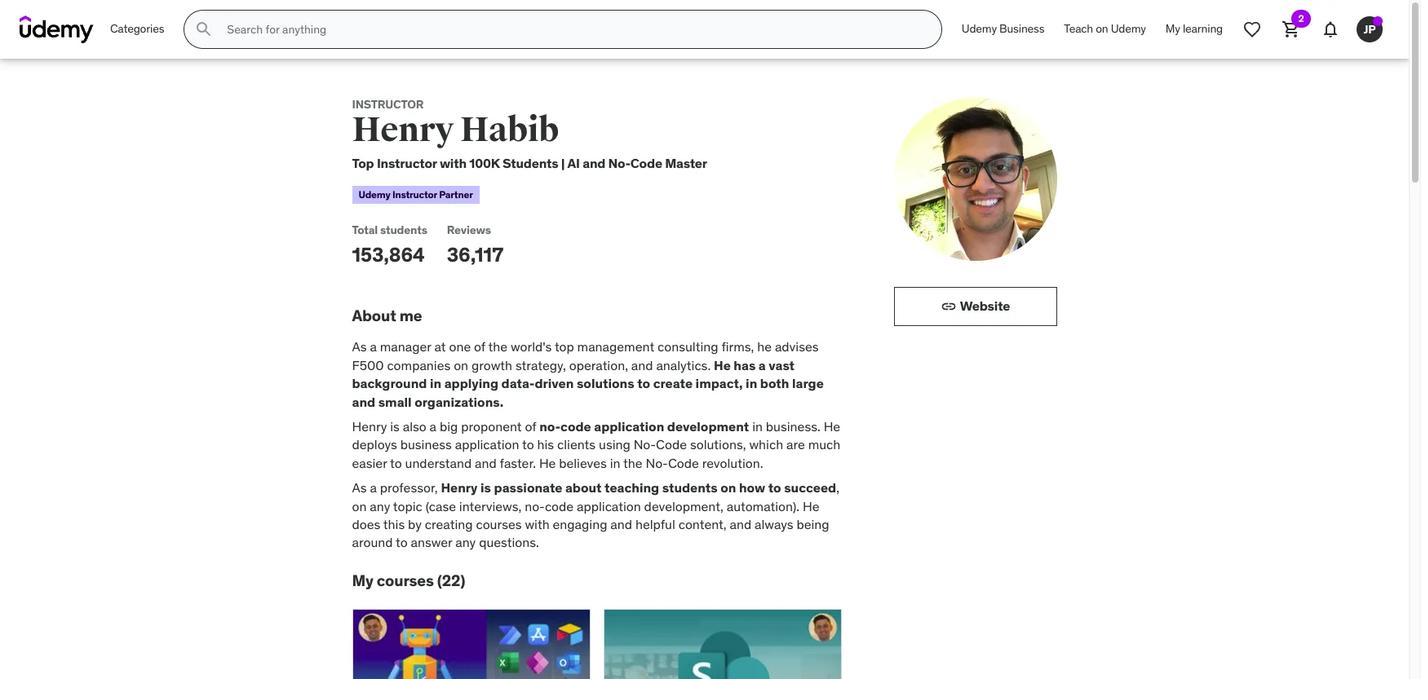 Task type: describe. For each thing, give the bounding box(es) containing it.
his
[[537, 437, 554, 453]]

answer
[[411, 535, 452, 551]]

has
[[734, 357, 756, 374]]

which
[[750, 437, 784, 453]]

and inside in business. he deploys business application to his clients using no-code solutions, which are much easier to understand and faster. he believes in the no-code revolution.
[[475, 455, 497, 471]]

0 vertical spatial application
[[594, 419, 665, 435]]

2 vertical spatial no-
[[646, 455, 668, 471]]

you have alerts image
[[1374, 16, 1383, 26]]

0 vertical spatial instructor
[[352, 97, 424, 112]]

in down using
[[610, 455, 621, 471]]

to left his
[[522, 437, 534, 453]]

and inside instructor henry habib top instructor with 100k students | ai and no-code master
[[583, 155, 606, 171]]

driven
[[535, 376, 574, 392]]

1 horizontal spatial any
[[456, 535, 476, 551]]

engaging
[[553, 517, 608, 533]]

one
[[449, 339, 471, 355]]

website
[[960, 298, 1011, 315]]

total students 153,864
[[352, 223, 427, 268]]

he
[[758, 339, 772, 355]]

notifications image
[[1321, 20, 1341, 39]]

0 vertical spatial code
[[561, 419, 591, 435]]

master
[[665, 155, 707, 171]]

1 vertical spatial students
[[662, 480, 718, 496]]

f500
[[352, 357, 384, 374]]

small image
[[941, 299, 957, 315]]

a left big
[[430, 419, 437, 435]]

,
[[837, 480, 840, 496]]

my for my learning
[[1166, 21, 1181, 36]]

by
[[408, 517, 422, 533]]

students inside total students 153,864
[[380, 223, 427, 237]]

udemy business
[[962, 21, 1045, 36]]

as for as a professor, henry is passionate about teaching students on how to succeed
[[352, 480, 367, 496]]

on left how
[[721, 480, 736, 496]]

manager
[[380, 339, 431, 355]]

this
[[383, 517, 405, 533]]

companies
[[387, 357, 451, 374]]

habib
[[460, 109, 559, 151]]

management
[[577, 339, 655, 355]]

partner
[[439, 189, 473, 201]]

believes
[[559, 455, 607, 471]]

1 vertical spatial no-
[[634, 437, 656, 453]]

no- inside instructor henry habib top instructor with 100k students | ai and no-code master
[[608, 155, 631, 171]]

1 vertical spatial instructor
[[377, 155, 437, 171]]

henry inside instructor henry habib top instructor with 100k students | ai and no-code master
[[352, 109, 454, 151]]

a inside he has a vast background in applying data-driven solutions to create impact, in both large and small organizations.
[[759, 357, 766, 374]]

as a professor, henry is passionate about teaching students on how to succeed
[[352, 480, 837, 496]]

top
[[555, 339, 574, 355]]

he inside he has a vast background in applying data-driven solutions to create impact, in both large and small organizations.
[[714, 357, 731, 374]]

udemy for udemy business
[[962, 21, 997, 36]]

and inside as a manager at one of the world's top management consulting firms, he advises f500 companies on growth strategy, operation, and analytics.
[[632, 357, 653, 374]]

also
[[403, 419, 427, 435]]

strategy,
[[516, 357, 566, 374]]

he inside , on any topic (case interviews, no-code application development, automation). he does this by creating courses with engaging and helpful content, and always being around to answer any questions.
[[803, 498, 820, 515]]

teaching
[[605, 480, 660, 496]]

consulting
[[658, 339, 719, 355]]

2 vertical spatial code
[[668, 455, 699, 471]]

how
[[739, 480, 766, 496]]

teach
[[1064, 21, 1094, 36]]

revolution.
[[702, 455, 764, 471]]

code inside instructor henry habib top instructor with 100k students | ai and no-code master
[[631, 155, 663, 171]]

instructor henry habib top instructor with 100k students | ai and no-code master
[[352, 97, 707, 171]]

to inside , on any topic (case interviews, no-code application development, automation). he does this by creating courses with engaging and helpful content, and always being around to answer any questions.
[[396, 535, 408, 551]]

easier
[[352, 455, 387, 471]]

teach on udemy link
[[1055, 10, 1156, 49]]

much
[[808, 437, 841, 453]]

interviews,
[[459, 498, 522, 515]]

small
[[378, 394, 412, 410]]

courses inside , on any topic (case interviews, no-code application development, automation). he does this by creating courses with engaging and helpful content, and always being around to answer any questions.
[[476, 517, 522, 533]]

questions.
[[479, 535, 539, 551]]

on inside , on any topic (case interviews, no-code application development, automation). he does this by creating courses with engaging and helpful content, and always being around to answer any questions.
[[352, 498, 367, 515]]

reviews 36,117
[[447, 223, 504, 268]]

and inside he has a vast background in applying data-driven solutions to create impact, in both large and small organizations.
[[352, 394, 376, 410]]

about
[[566, 480, 602, 496]]

36,117
[[447, 242, 504, 268]]

creating
[[425, 517, 473, 533]]

top
[[352, 155, 374, 171]]

organizations.
[[415, 394, 504, 410]]

udemy business link
[[952, 10, 1055, 49]]

clients
[[557, 437, 596, 453]]

|
[[561, 155, 565, 171]]

vast
[[769, 357, 795, 374]]

are
[[787, 437, 805, 453]]

jp
[[1364, 22, 1376, 36]]

0 vertical spatial any
[[370, 498, 390, 515]]

the inside in business. he deploys business application to his clients using no-code solutions, which are much easier to understand and faster. he believes in the no-code revolution.
[[624, 455, 643, 471]]

153,864
[[352, 242, 425, 268]]

wishlist image
[[1243, 20, 1263, 39]]

being
[[797, 517, 830, 533]]

automation).
[[727, 498, 800, 515]]

understand
[[405, 455, 472, 471]]

business
[[1000, 21, 1045, 36]]

a inside as a manager at one of the world's top management consulting firms, he advises f500 companies on growth strategy, operation, and analytics.
[[370, 339, 377, 355]]

deploys
[[352, 437, 397, 453]]

submit search image
[[195, 20, 214, 39]]

create
[[653, 376, 693, 392]]

topic
[[393, 498, 423, 515]]

ai
[[568, 155, 580, 171]]

1 vertical spatial courses
[[377, 571, 434, 591]]

impact,
[[696, 376, 743, 392]]

learning
[[1183, 21, 1223, 36]]

udemy for udemy instructor partner
[[359, 189, 391, 201]]

firms,
[[722, 339, 754, 355]]

solutions
[[577, 376, 635, 392]]

analytics.
[[657, 357, 711, 374]]

to up automation).
[[769, 480, 782, 496]]

teach on udemy
[[1064, 21, 1146, 36]]



Task type: vqa. For each thing, say whether or not it's contained in the screenshot.
the Personal in the Get this course, plus 11,000+ of our top-rated courses, with Personal Plan.
no



Task type: locate. For each thing, give the bounding box(es) containing it.
instructor up the top
[[352, 97, 424, 112]]

about me
[[352, 306, 422, 325]]

code inside , on any topic (case interviews, no-code application development, automation). he does this by creating courses with engaging and helpful content, and always being around to answer any questions.
[[545, 498, 574, 515]]

application inside in business. he deploys business application to his clients using no-code solutions, which are much easier to understand and faster. he believes in the no-code revolution.
[[455, 437, 519, 453]]

code down development
[[656, 437, 687, 453]]

students up development,
[[662, 480, 718, 496]]

2 vertical spatial application
[[577, 498, 641, 515]]

both
[[761, 376, 790, 392]]

1 vertical spatial my
[[352, 571, 374, 591]]

2 link
[[1272, 10, 1312, 49]]

growth
[[472, 357, 513, 374]]

2 vertical spatial instructor
[[393, 189, 437, 201]]

business.
[[766, 419, 821, 435]]

henry up the top
[[352, 109, 454, 151]]

no- right ai
[[608, 155, 631, 171]]

1 horizontal spatial students
[[662, 480, 718, 496]]

as up the "f500"
[[352, 339, 367, 355]]

0 horizontal spatial students
[[380, 223, 427, 237]]

reviews
[[447, 223, 491, 237]]

courses left (22)
[[377, 571, 434, 591]]

as a manager at one of the world's top management consulting firms, he advises f500 companies on growth strategy, operation, and analytics.
[[352, 339, 819, 374]]

about
[[352, 306, 396, 325]]

in up which
[[753, 419, 763, 435]]

no- up teaching
[[646, 455, 668, 471]]

with up questions.
[[525, 517, 550, 533]]

application down as a professor, henry is passionate about teaching students on how to succeed
[[577, 498, 641, 515]]

he has a vast background in applying data-driven solutions to create impact, in both large and small organizations.
[[352, 357, 824, 410]]

no-
[[608, 155, 631, 171], [634, 437, 656, 453], [646, 455, 668, 471]]

no-
[[540, 419, 561, 435], [525, 498, 545, 515]]

no- right using
[[634, 437, 656, 453]]

he down his
[[539, 455, 556, 471]]

1 horizontal spatial of
[[525, 419, 537, 435]]

1 vertical spatial no-
[[525, 498, 545, 515]]

udemy down the top
[[359, 189, 391, 201]]

succeed
[[784, 480, 837, 496]]

business
[[400, 437, 452, 453]]

henry is also a big proponent of no-code application development
[[352, 419, 749, 435]]

udemy left business
[[962, 21, 997, 36]]

my left learning
[[1166, 21, 1181, 36]]

at
[[435, 339, 446, 355]]

udemy
[[962, 21, 997, 36], [1111, 21, 1146, 36], [359, 189, 391, 201]]

and down automation).
[[730, 517, 752, 533]]

Search for anything text field
[[224, 16, 922, 43]]

0 horizontal spatial is
[[390, 419, 400, 435]]

0 horizontal spatial the
[[488, 339, 508, 355]]

applying
[[445, 376, 499, 392]]

he up much
[[824, 419, 841, 435]]

and
[[583, 155, 606, 171], [632, 357, 653, 374], [352, 394, 376, 410], [475, 455, 497, 471], [611, 517, 633, 533], [730, 517, 752, 533]]

0 vertical spatial as
[[352, 339, 367, 355]]

my for my courses (22)
[[352, 571, 374, 591]]

udemy right teach
[[1111, 21, 1146, 36]]

to right the easier
[[390, 455, 402, 471]]

on
[[1096, 21, 1109, 36], [454, 357, 469, 374], [721, 480, 736, 496], [352, 498, 367, 515]]

my down around
[[352, 571, 374, 591]]

to down this
[[396, 535, 408, 551]]

categories button
[[100, 10, 174, 49]]

100k
[[469, 155, 500, 171]]

application up using
[[594, 419, 665, 435]]

data-
[[502, 376, 535, 392]]

my learning link
[[1156, 10, 1233, 49]]

code
[[561, 419, 591, 435], [545, 498, 574, 515]]

code left master
[[631, 155, 663, 171]]

big
[[440, 419, 458, 435]]

1 horizontal spatial with
[[525, 517, 550, 533]]

advises
[[775, 339, 819, 355]]

in
[[430, 376, 442, 392], [746, 376, 758, 392], [753, 419, 763, 435], [610, 455, 621, 471]]

no- up his
[[540, 419, 561, 435]]

instructor up "udemy instructor partner"
[[377, 155, 437, 171]]

the inside as a manager at one of the world's top management consulting firms, he advises f500 companies on growth strategy, operation, and analytics.
[[488, 339, 508, 355]]

large
[[792, 376, 824, 392]]

1 horizontal spatial my
[[1166, 21, 1181, 36]]

application inside , on any topic (case interviews, no-code application development, automation). he does this by creating courses with engaging and helpful content, and always being around to answer any questions.
[[577, 498, 641, 515]]

on inside as a manager at one of the world's top management consulting firms, he advises f500 companies on growth strategy, operation, and analytics.
[[454, 357, 469, 374]]

as down the easier
[[352, 480, 367, 496]]

1 vertical spatial is
[[481, 480, 491, 496]]

total
[[352, 223, 378, 237]]

code down solutions,
[[668, 455, 699, 471]]

0 horizontal spatial courses
[[377, 571, 434, 591]]

1 vertical spatial the
[[624, 455, 643, 471]]

0 horizontal spatial udemy
[[359, 189, 391, 201]]

udemy instructor partner
[[359, 189, 473, 201]]

of inside as a manager at one of the world's top management consulting firms, he advises f500 companies on growth strategy, operation, and analytics.
[[474, 339, 486, 355]]

website link
[[894, 287, 1057, 326]]

1 horizontal spatial udemy
[[962, 21, 997, 36]]

the up growth
[[488, 339, 508, 355]]

shopping cart with 2 items image
[[1282, 20, 1302, 39]]

0 horizontal spatial of
[[474, 339, 486, 355]]

1 vertical spatial application
[[455, 437, 519, 453]]

udemy image
[[20, 16, 94, 43]]

instructor
[[352, 97, 424, 112], [377, 155, 437, 171], [393, 189, 437, 201]]

the
[[488, 339, 508, 355], [624, 455, 643, 471]]

solutions,
[[690, 437, 746, 453]]

with inside instructor henry habib top instructor with 100k students | ai and no-code master
[[440, 155, 467, 171]]

is left also at bottom
[[390, 419, 400, 435]]

content,
[[679, 517, 727, 533]]

to inside he has a vast background in applying data-driven solutions to create impact, in both large and small organizations.
[[638, 376, 651, 392]]

1 vertical spatial of
[[525, 419, 537, 435]]

is up 'interviews,'
[[481, 480, 491, 496]]

2 horizontal spatial udemy
[[1111, 21, 1146, 36]]

me
[[400, 306, 422, 325]]

with
[[440, 155, 467, 171], [525, 517, 550, 533]]

2 vertical spatial henry
[[441, 480, 478, 496]]

1 vertical spatial code
[[545, 498, 574, 515]]

in down has
[[746, 376, 758, 392]]

and down management
[[632, 357, 653, 374]]

he up impact,
[[714, 357, 731, 374]]

instructor left partner
[[393, 189, 437, 201]]

0 vertical spatial code
[[631, 155, 663, 171]]

no- inside , on any topic (case interviews, no-code application development, automation). he does this by creating courses with engaging and helpful content, and always being around to answer any questions.
[[525, 498, 545, 515]]

(case
[[426, 498, 456, 515]]

of up faster.
[[525, 419, 537, 435]]

0 vertical spatial of
[[474, 339, 486, 355]]

a up the "f500"
[[370, 339, 377, 355]]

on right teach
[[1096, 21, 1109, 36]]

no- down "passionate"
[[525, 498, 545, 515]]

as inside as a manager at one of the world's top management consulting firms, he advises f500 companies on growth strategy, operation, and analytics.
[[352, 339, 367, 355]]

code up clients
[[561, 419, 591, 435]]

and left small
[[352, 394, 376, 410]]

on up does
[[352, 498, 367, 515]]

0 horizontal spatial with
[[440, 155, 467, 171]]

henry
[[352, 109, 454, 151], [352, 419, 387, 435], [441, 480, 478, 496]]

around
[[352, 535, 393, 551]]

students
[[503, 155, 559, 171]]

0 vertical spatial no-
[[540, 419, 561, 435]]

code up engaging
[[545, 498, 574, 515]]

0 vertical spatial my
[[1166, 21, 1181, 36]]

of right one
[[474, 339, 486, 355]]

proponent
[[461, 419, 522, 435]]

any down creating
[[456, 535, 476, 551]]

development
[[667, 419, 749, 435]]

application down proponent
[[455, 437, 519, 453]]

0 vertical spatial no-
[[608, 155, 631, 171]]

in down companies
[[430, 376, 442, 392]]

1 as from the top
[[352, 339, 367, 355]]

0 vertical spatial is
[[390, 419, 400, 435]]

operation,
[[569, 357, 628, 374]]

and left helpful
[[611, 517, 633, 533]]

with inside , on any topic (case interviews, no-code application development, automation). he does this by creating courses with engaging and helpful content, and always being around to answer any questions.
[[525, 517, 550, 533]]

0 vertical spatial students
[[380, 223, 427, 237]]

and left faster.
[[475, 455, 497, 471]]

0 vertical spatial the
[[488, 339, 508, 355]]

1 horizontal spatial is
[[481, 480, 491, 496]]

my courses (22)
[[352, 571, 466, 591]]

a down the easier
[[370, 480, 377, 496]]

background
[[352, 376, 427, 392]]

he
[[714, 357, 731, 374], [824, 419, 841, 435], [539, 455, 556, 471], [803, 498, 820, 515]]

2
[[1299, 12, 1305, 24]]

1 vertical spatial henry
[[352, 419, 387, 435]]

students
[[380, 223, 427, 237], [662, 480, 718, 496]]

my learning
[[1166, 21, 1223, 36]]

students up 153,864
[[380, 223, 427, 237]]

development,
[[644, 498, 724, 515]]

1 vertical spatial any
[[456, 535, 476, 551]]

any
[[370, 498, 390, 515], [456, 535, 476, 551]]

does
[[352, 517, 381, 533]]

faster.
[[500, 455, 536, 471]]

my
[[1166, 21, 1181, 36], [352, 571, 374, 591]]

a right has
[[759, 357, 766, 374]]

the up teaching
[[624, 455, 643, 471]]

world's
[[511, 339, 552, 355]]

to left create
[[638, 376, 651, 392]]

1 vertical spatial as
[[352, 480, 367, 496]]

0 horizontal spatial my
[[352, 571, 374, 591]]

and right ai
[[583, 155, 606, 171]]

1 vertical spatial code
[[656, 437, 687, 453]]

using
[[599, 437, 631, 453]]

henry up (case
[[441, 480, 478, 496]]

any up does
[[370, 498, 390, 515]]

with left 100k
[[440, 155, 467, 171]]

2 as from the top
[[352, 480, 367, 496]]

0 horizontal spatial any
[[370, 498, 390, 515]]

on down one
[[454, 357, 469, 374]]

jp link
[[1351, 10, 1390, 49]]

is
[[390, 419, 400, 435], [481, 480, 491, 496]]

(22)
[[437, 571, 466, 591]]

1 vertical spatial with
[[525, 517, 550, 533]]

courses down 'interviews,'
[[476, 517, 522, 533]]

as for as a manager at one of the world's top management consulting firms, he advises f500 companies on growth strategy, operation, and analytics.
[[352, 339, 367, 355]]

0 vertical spatial courses
[[476, 517, 522, 533]]

henry up deploys
[[352, 419, 387, 435]]

code
[[631, 155, 663, 171], [656, 437, 687, 453], [668, 455, 699, 471]]

of
[[474, 339, 486, 355], [525, 419, 537, 435]]

categories
[[110, 21, 164, 36]]

0 vertical spatial henry
[[352, 109, 454, 151]]

henry habib image
[[894, 98, 1057, 261]]

1 horizontal spatial the
[[624, 455, 643, 471]]

he down succeed
[[803, 498, 820, 515]]

0 vertical spatial with
[[440, 155, 467, 171]]

passionate
[[494, 480, 563, 496]]

1 horizontal spatial courses
[[476, 517, 522, 533]]



